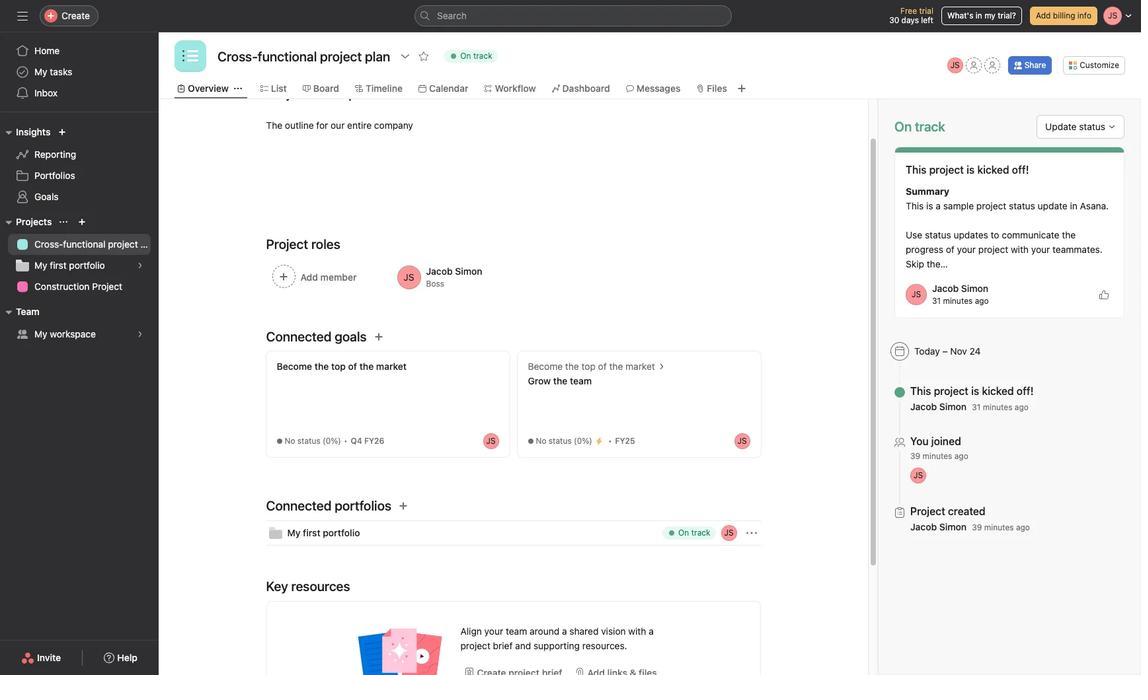 Task type: vqa. For each thing, say whether or not it's contained in the screenshot.
the Add corresponding to Add to projects
no



Task type: describe. For each thing, give the bounding box(es) containing it.
1 vertical spatial track
[[692, 528, 711, 538]]

invite button
[[13, 647, 70, 671]]

• for • q4 fy26
[[344, 436, 348, 446]]

tasks
[[50, 66, 72, 77]]

you joined 39 minutes ago
[[911, 436, 969, 462]]

vision
[[601, 626, 626, 638]]

insights button
[[0, 124, 51, 140]]

is for kicked
[[972, 386, 980, 397]]

tab actions image
[[234, 85, 242, 93]]

the
[[266, 120, 283, 131]]

entire
[[347, 120, 372, 131]]

1 horizontal spatial js button
[[948, 58, 963, 73]]

files
[[707, 83, 727, 94]]

project inside align your team around a shared vision with a project brief and supporting resources.
[[461, 641, 491, 652]]

jacob simon boss
[[426, 266, 483, 289]]

functional
[[63, 239, 105, 250]]

status up the communicate
[[1009, 200, 1036, 212]]

my
[[985, 11, 996, 21]]

off!
[[1017, 386, 1034, 397]]

• q4 fy26
[[344, 436, 384, 446]]

grow the team
[[528, 376, 592, 387]]

goals link
[[8, 187, 151, 208]]

add member button
[[266, 259, 386, 296]]

list image
[[183, 48, 198, 64]]

connected portfolios
[[266, 499, 392, 514]]

1 market from the left
[[376, 361, 407, 372]]

add to starred image
[[419, 51, 429, 62]]

project up to
[[977, 200, 1007, 212]]

minutes inside the 'you joined 39 minutes ago'
[[923, 452, 953, 462]]

jacob inside jacob simon 31 minutes ago
[[933, 283, 959, 294]]

my for my tasks link
[[34, 66, 47, 77]]

progress
[[906, 244, 944, 255]]

left
[[921, 15, 934, 25]]

project up summary
[[930, 164, 964, 176]]

31 inside this project is kicked off! jacob simon 31 minutes ago
[[972, 403, 981, 413]]

connected goals
[[266, 329, 367, 345]]

portfolios
[[34, 170, 75, 181]]

this for this project is kicked off!
[[906, 164, 927, 176]]

list
[[271, 83, 287, 94]]

in inside what's in my trial? button
[[976, 11, 983, 21]]

team for the
[[570, 376, 592, 387]]

list link
[[260, 81, 287, 96]]

my tasks
[[34, 66, 72, 77]]

24
[[970, 346, 981, 357]]

dashboard link
[[552, 81, 610, 96]]

update status
[[1046, 121, 1106, 132]]

ago inside the 'you joined 39 minutes ago'
[[955, 452, 969, 462]]

you joined button
[[911, 435, 969, 448]]

project inside use status updates to communicate the progress of your project with your teammates. skip the…
[[979, 244, 1009, 255]]

1 horizontal spatial your
[[957, 244, 976, 255]]

this project is kicked off! jacob simon 31 minutes ago
[[911, 386, 1034, 413]]

construction project link
[[8, 276, 151, 298]]

portfolio inside projects element
[[69, 260, 105, 271]]

new image
[[58, 128, 66, 136]]

construction project
[[34, 281, 122, 292]]

reporting
[[34, 149, 76, 160]]

update status button
[[1037, 115, 1125, 139]]

invite
[[37, 653, 61, 664]]

communicate
[[1002, 229, 1060, 241]]

and
[[515, 641, 531, 652]]

add billing info button
[[1030, 7, 1098, 25]]

today
[[915, 346, 940, 357]]

messages link
[[626, 81, 681, 96]]

search list box
[[415, 5, 732, 26]]

jacob simon link inside latest status update element
[[933, 283, 989, 294]]

0 horizontal spatial of
[[348, 361, 357, 372]]

jacob inside this project is kicked off! jacob simon 31 minutes ago
[[911, 401, 937, 413]]

create button
[[40, 5, 99, 26]]

2 horizontal spatial your
[[1032, 244, 1050, 255]]

teams element
[[0, 300, 159, 348]]

on inside popup button
[[461, 51, 471, 61]]

this project is kicked off!
[[906, 164, 1029, 176]]

what's in my trial?
[[948, 11, 1016, 21]]

0 horizontal spatial a
[[562, 626, 567, 638]]

add member
[[301, 272, 357, 283]]

new project or portfolio image
[[78, 218, 86, 226]]

brief
[[493, 641, 513, 652]]

project created jacob simon 39 minutes ago
[[911, 506, 1030, 533]]

company
[[374, 120, 413, 131]]

search
[[437, 10, 467, 21]]

2 become the top of the market from the left
[[528, 361, 655, 372]]

my for my workspace 'link'
[[34, 329, 47, 340]]

supporting
[[534, 641, 580, 652]]

show options image
[[400, 51, 411, 62]]

you
[[911, 436, 929, 448]]

update
[[1038, 200, 1068, 212]]

on track
[[895, 119, 946, 134]]

workflow link
[[484, 81, 536, 96]]

your inside align your team around a shared vision with a project brief and supporting resources.
[[485, 626, 503, 638]]

what's
[[948, 11, 974, 21]]

first inside projects element
[[50, 260, 67, 271]]

minutes inside project created jacob simon 39 minutes ago
[[985, 523, 1014, 533]]

share
[[1025, 60, 1046, 70]]

actions image
[[746, 528, 757, 539]]

trial?
[[998, 11, 1016, 21]]

2 no status (0%) from the left
[[536, 436, 593, 446]]

customize
[[1080, 60, 1120, 70]]

asana.
[[1080, 200, 1109, 212]]

resources.
[[583, 641, 627, 652]]

use
[[906, 229, 923, 241]]

status inside use status updates to communicate the progress of your project with your teammates. skip the…
[[925, 229, 952, 241]]

add billing info
[[1036, 11, 1092, 21]]

latest status update element
[[895, 147, 1125, 319]]

this is a sample project status update in asana.
[[906, 200, 1109, 212]]

free trial 30 days left
[[890, 6, 934, 25]]

timeline
[[366, 83, 403, 94]]

insights
[[16, 126, 51, 138]]

2 no from the left
[[536, 436, 547, 446]]

the…
[[927, 259, 948, 270]]

workspace
[[50, 329, 96, 340]]

see details, my first portfolio image
[[136, 262, 144, 270]]

1 vertical spatial js button
[[721, 526, 737, 542]]

my first portfolio link
[[8, 255, 151, 276]]

ago inside jacob simon 31 minutes ago
[[975, 296, 989, 306]]

project inside this project is kicked off! jacob simon 31 minutes ago
[[934, 386, 969, 397]]

my tasks link
[[8, 62, 151, 83]]

projects
[[16, 216, 52, 228]]

global element
[[0, 32, 159, 112]]

simon inside project created jacob simon 39 minutes ago
[[940, 522, 967, 533]]

messages
[[637, 83, 681, 94]]

q4 fy26 button
[[348, 435, 401, 448]]

help button
[[95, 647, 146, 671]]

on track inside popup button
[[461, 51, 493, 61]]

• fy25
[[608, 436, 635, 446]]

board link
[[303, 81, 339, 96]]

outline
[[285, 120, 314, 131]]

in inside latest status update element
[[1070, 200, 1078, 212]]

2 horizontal spatial a
[[936, 200, 941, 212]]

home
[[34, 45, 60, 56]]

hide sidebar image
[[17, 11, 28, 21]]

jacob simon
[[426, 266, 483, 277]]

js inside latest status update element
[[912, 290, 921, 300]]

help
[[117, 653, 138, 664]]

for
[[316, 120, 328, 131]]

top inside "link"
[[582, 361, 596, 372]]



Task type: locate. For each thing, give the bounding box(es) containing it.
minutes down the…
[[943, 296, 973, 306]]

no status (0%) left • fy25
[[536, 436, 593, 446]]

teammates.
[[1053, 244, 1103, 255]]

status left "q4"
[[298, 436, 321, 446]]

on track button
[[439, 47, 504, 65]]

project down today – nov 24 at the right of the page
[[934, 386, 969, 397]]

1 vertical spatial portfolio
[[323, 528, 360, 539]]

2 vertical spatial jacob simon link
[[911, 522, 967, 533]]

1 horizontal spatial track
[[692, 528, 711, 538]]

first up construction
[[50, 260, 67, 271]]

my inside my tasks link
[[34, 66, 47, 77]]

with inside align your team around a shared vision with a project brief and supporting resources.
[[629, 626, 646, 638]]

this down summary
[[906, 200, 924, 212]]

your down the updates at the top of the page
[[957, 244, 976, 255]]

0 horizontal spatial on track
[[461, 51, 493, 61]]

inbox
[[34, 87, 58, 99]]

31 down this project is kicked off! button
[[972, 403, 981, 413]]

1 become the top of the market from the left
[[277, 361, 407, 372]]

0 vertical spatial simon
[[961, 283, 989, 294]]

no status (0%) left "q4"
[[285, 436, 341, 446]]

add to portfolio image
[[398, 501, 409, 512]]

team
[[570, 376, 592, 387], [506, 626, 527, 638]]

1 horizontal spatial team
[[570, 376, 592, 387]]

0 horizontal spatial my first portfolio
[[34, 260, 105, 271]]

0 horizontal spatial js button
[[721, 526, 737, 542]]

construction
[[34, 281, 90, 292]]

0 vertical spatial on track
[[461, 51, 493, 61]]

0 horizontal spatial 31
[[933, 296, 941, 306]]

team button
[[0, 304, 39, 320]]

31 inside jacob simon 31 minutes ago
[[933, 296, 941, 306]]

1 horizontal spatial 39
[[972, 523, 982, 533]]

in
[[976, 11, 983, 21], [1070, 200, 1078, 212]]

0 horizontal spatial become the top of the market
[[277, 361, 407, 372]]

1 horizontal spatial (0%)
[[574, 436, 593, 446]]

status up progress
[[925, 229, 952, 241]]

–
[[943, 346, 948, 357]]

minutes inside this project is kicked off! jacob simon 31 minutes ago
[[983, 403, 1013, 413]]

billing
[[1053, 11, 1076, 21]]

project left plan
[[108, 239, 138, 250]]

in left "my"
[[976, 11, 983, 21]]

jacob simon link up you joined button
[[911, 401, 967, 413]]

2 top from the left
[[582, 361, 596, 372]]

js button left actions image
[[721, 526, 737, 542]]

our
[[331, 120, 345, 131]]

grow
[[528, 376, 551, 387]]

0 vertical spatial in
[[976, 11, 983, 21]]

is left kicked
[[972, 386, 980, 397]]

39 inside the 'you joined 39 minutes ago'
[[911, 452, 921, 462]]

1 horizontal spatial •
[[608, 436, 612, 446]]

1 horizontal spatial in
[[1070, 200, 1078, 212]]

0 horizontal spatial portfolio
[[69, 260, 105, 271]]

board
[[313, 83, 339, 94]]

1 vertical spatial with
[[629, 626, 646, 638]]

portfolio down connected portfolios
[[323, 528, 360, 539]]

simon inside jacob simon 31 minutes ago
[[961, 283, 989, 294]]

the outline for our entire company
[[266, 120, 413, 131]]

1 horizontal spatial my first portfolio
[[287, 528, 360, 539]]

my first portfolio inside projects element
[[34, 260, 105, 271]]

1 vertical spatial team
[[506, 626, 527, 638]]

of inside use status updates to communicate the progress of your project with your teammates. skip the…
[[946, 244, 955, 255]]

simon inside this project is kicked off! jacob simon 31 minutes ago
[[940, 401, 967, 413]]

my first portfolio up construction
[[34, 260, 105, 271]]

sample
[[944, 200, 974, 212]]

customize button
[[1064, 56, 1126, 75]]

1 horizontal spatial no
[[536, 436, 547, 446]]

on track
[[461, 51, 493, 61], [679, 528, 711, 538]]

0 vertical spatial 39
[[911, 452, 921, 462]]

on track left actions image
[[679, 528, 711, 538]]

become the top of the market down connected goals
[[277, 361, 407, 372]]

team inside align your team around a shared vision with a project brief and supporting resources.
[[506, 626, 527, 638]]

1 vertical spatial this
[[906, 200, 924, 212]]

0 vertical spatial this
[[906, 164, 927, 176]]

to
[[991, 229, 1000, 241]]

my
[[34, 66, 47, 77], [34, 260, 47, 271], [34, 329, 47, 340], [287, 528, 301, 539]]

2 (0%) from the left
[[574, 436, 593, 446]]

align your team around a shared vision with a project brief and supporting resources.
[[461, 626, 654, 652]]

0 horizontal spatial in
[[976, 11, 983, 21]]

0 horizontal spatial •
[[344, 436, 348, 446]]

your down the communicate
[[1032, 244, 1050, 255]]

show options, current sort, top image
[[60, 218, 68, 226]]

0 vertical spatial track
[[473, 51, 493, 61]]

0 horizontal spatial market
[[376, 361, 407, 372]]

inbox link
[[8, 83, 151, 104]]

jacob simon 31 minutes ago
[[933, 283, 989, 306]]

q4
[[351, 436, 362, 446]]

1 vertical spatial jacob
[[911, 401, 937, 413]]

ago inside this project is kicked off! jacob simon 31 minutes ago
[[1015, 403, 1029, 413]]

top down connected goals
[[331, 361, 346, 372]]

plan
[[141, 239, 159, 250]]

the inside use status updates to communicate the progress of your project with your teammates. skip the…
[[1062, 229, 1076, 241]]

jacob simon link for project created
[[911, 522, 967, 533]]

1 top from the left
[[331, 361, 346, 372]]

2 become from the left
[[528, 361, 563, 372]]

a up the supporting
[[562, 626, 567, 638]]

become inside "become the top of the market" "link"
[[528, 361, 563, 372]]

days
[[902, 15, 919, 25]]

39 inside project created jacob simon 39 minutes ago
[[972, 523, 982, 533]]

my for my first portfolio link
[[34, 260, 47, 271]]

home link
[[8, 40, 151, 62]]

0 vertical spatial with
[[1011, 244, 1029, 255]]

1 horizontal spatial 31
[[972, 403, 981, 413]]

1 vertical spatial my first portfolio
[[287, 528, 360, 539]]

ago inside project created jacob simon 39 minutes ago
[[1016, 523, 1030, 533]]

status
[[1079, 121, 1106, 132], [1009, 200, 1036, 212], [925, 229, 952, 241], [298, 436, 321, 446], [549, 436, 572, 446]]

this up summary
[[906, 164, 927, 176]]

1 horizontal spatial become the top of the market
[[528, 361, 655, 372]]

align
[[461, 626, 482, 638]]

1 vertical spatial 39
[[972, 523, 982, 533]]

1 vertical spatial in
[[1070, 200, 1078, 212]]

1 horizontal spatial portfolio
[[323, 528, 360, 539]]

team for your
[[506, 626, 527, 638]]

boss
[[426, 279, 444, 289]]

fy25 button
[[612, 435, 652, 448]]

1 (0%) from the left
[[323, 436, 341, 446]]

this for this is a sample project status update in asana.
[[906, 200, 924, 212]]

shared
[[570, 626, 599, 638]]

project down to
[[979, 244, 1009, 255]]

simon down the project created
[[940, 522, 967, 533]]

2 vertical spatial this
[[911, 386, 932, 397]]

39 down you
[[911, 452, 921, 462]]

1 vertical spatial on
[[679, 528, 689, 538]]

1 horizontal spatial become
[[528, 361, 563, 372]]

0 horizontal spatial your
[[485, 626, 503, 638]]

1 vertical spatial is
[[927, 200, 934, 212]]

js button down what's
[[948, 58, 963, 73]]

team down "become the top of the market" "link"
[[570, 376, 592, 387]]

2 vertical spatial jacob
[[911, 522, 937, 533]]

0 horizontal spatial no status (0%)
[[285, 436, 341, 446]]

this down today at the right of the page
[[911, 386, 932, 397]]

1 horizontal spatial a
[[649, 626, 654, 638]]

is
[[967, 164, 975, 176], [927, 200, 934, 212], [972, 386, 980, 397]]

simon
[[961, 283, 989, 294], [940, 401, 967, 413], [940, 522, 967, 533]]

add tab image
[[737, 83, 747, 94]]

track left actions image
[[692, 528, 711, 538]]

39 down the project created
[[972, 523, 982, 533]]

1 horizontal spatial first
[[303, 528, 321, 539]]

status right the update at the right top
[[1079, 121, 1106, 132]]

0 vertical spatial my first portfolio
[[34, 260, 105, 271]]

add
[[1036, 11, 1051, 21]]

jacob simon link down the project created
[[911, 522, 967, 533]]

status inside dropdown button
[[1079, 121, 1106, 132]]

39
[[911, 452, 921, 462], [972, 523, 982, 533]]

0 vertical spatial js button
[[948, 58, 963, 73]]

my down team
[[34, 329, 47, 340]]

2 vertical spatial is
[[972, 386, 980, 397]]

on
[[461, 51, 471, 61], [679, 528, 689, 538]]

with inside use status updates to communicate the progress of your project with your teammates. skip the…
[[1011, 244, 1029, 255]]

minutes down you joined button
[[923, 452, 953, 462]]

• left fy25
[[608, 436, 612, 446]]

add goal image
[[373, 332, 384, 343]]

is inside this project is kicked off! jacob simon 31 minutes ago
[[972, 386, 980, 397]]

jacob simon link for this
[[911, 401, 967, 413]]

1 no from the left
[[285, 436, 295, 446]]

no status (0%)
[[285, 436, 341, 446], [536, 436, 593, 446]]

cross-
[[34, 239, 63, 250]]

status down grow the team in the bottom of the page
[[549, 436, 572, 446]]

insights element
[[0, 120, 159, 210]]

your
[[957, 244, 976, 255], [1032, 244, 1050, 255], [485, 626, 503, 638]]

31 down the…
[[933, 296, 941, 306]]

my down cross-
[[34, 260, 47, 271]]

is for kicked off!
[[967, 164, 975, 176]]

your up brief at the left bottom of the page
[[485, 626, 503, 638]]

portfolios link
[[8, 165, 151, 187]]

team up and
[[506, 626, 527, 638]]

1 • from the left
[[344, 436, 348, 446]]

1 horizontal spatial of
[[598, 361, 607, 372]]

1 become from the left
[[277, 361, 312, 372]]

1 horizontal spatial top
[[582, 361, 596, 372]]

portfolio
[[69, 260, 105, 271], [323, 528, 360, 539]]

is down summary
[[927, 200, 934, 212]]

my workspace
[[34, 329, 96, 340]]

calendar
[[429, 83, 469, 94]]

1 vertical spatial jacob simon link
[[911, 401, 967, 413]]

fy26
[[364, 436, 384, 446]]

my first portfolio down connected portfolios
[[287, 528, 360, 539]]

• left "q4"
[[344, 436, 348, 446]]

update
[[1046, 121, 1077, 132]]

0 vertical spatial jacob simon link
[[933, 283, 989, 294]]

2 • from the left
[[608, 436, 612, 446]]

on track up calendar
[[461, 51, 493, 61]]

my left 'tasks'
[[34, 66, 47, 77]]

my down connected portfolios
[[287, 528, 301, 539]]

0 horizontal spatial on
[[461, 51, 471, 61]]

free
[[901, 6, 917, 16]]

1 vertical spatial simon
[[940, 401, 967, 413]]

nov
[[951, 346, 967, 357]]

1 vertical spatial 31
[[972, 403, 981, 413]]

become the top of the market
[[277, 361, 407, 372], [528, 361, 655, 372]]

0 horizontal spatial team
[[506, 626, 527, 638]]

my inside my workspace 'link'
[[34, 329, 47, 340]]

None text field
[[214, 44, 394, 68]]

0 horizontal spatial no
[[285, 436, 295, 446]]

project created
[[911, 506, 986, 518]]

1 horizontal spatial with
[[1011, 244, 1029, 255]]

with down the communicate
[[1011, 244, 1029, 255]]

jacob simon link down the…
[[933, 283, 989, 294]]

use status updates to communicate the progress of your project with your teammates. skip the…
[[906, 229, 1106, 270]]

jacob down the…
[[933, 283, 959, 294]]

jacob inside project created jacob simon 39 minutes ago
[[911, 522, 937, 533]]

in left asana.
[[1070, 200, 1078, 212]]

kicked off!
[[978, 164, 1029, 176]]

top
[[331, 361, 346, 372], [582, 361, 596, 372]]

what's in my trial? button
[[942, 7, 1022, 25]]

(0%) left • fy25
[[574, 436, 593, 446]]

0 vertical spatial is
[[967, 164, 975, 176]]

this inside this project is kicked off! jacob simon 31 minutes ago
[[911, 386, 932, 397]]

with
[[1011, 244, 1029, 255], [629, 626, 646, 638]]

joined
[[932, 436, 961, 448]]

0 horizontal spatial top
[[331, 361, 346, 372]]

0 horizontal spatial become
[[277, 361, 312, 372]]

a right vision
[[649, 626, 654, 638]]

track inside popup button
[[473, 51, 493, 61]]

of
[[946, 244, 955, 255], [348, 361, 357, 372], [598, 361, 607, 372]]

1 horizontal spatial no status (0%)
[[536, 436, 593, 446]]

1 horizontal spatial on
[[679, 528, 689, 538]]

1 horizontal spatial market
[[626, 361, 655, 372]]

0 vertical spatial jacob
[[933, 283, 959, 294]]

0 vertical spatial 31
[[933, 296, 941, 306]]

market inside "link"
[[626, 361, 655, 372]]

first down connected portfolios
[[303, 528, 321, 539]]

0 vertical spatial first
[[50, 260, 67, 271]]

a
[[936, 200, 941, 212], [562, 626, 567, 638], [649, 626, 654, 638]]

• for • fy25
[[608, 436, 612, 446]]

team
[[16, 306, 39, 317]]

2 market from the left
[[626, 361, 655, 372]]

project down 'align'
[[461, 641, 491, 652]]

cross-functional project plan
[[34, 239, 159, 250]]

see details, my workspace image
[[136, 331, 144, 339]]

0 likes. click to like this task image
[[1099, 290, 1110, 300]]

become down connected goals
[[277, 361, 312, 372]]

1 vertical spatial on track
[[679, 528, 711, 538]]

0 vertical spatial on
[[461, 51, 471, 61]]

a down summary
[[936, 200, 941, 212]]

workflow
[[495, 83, 536, 94]]

today – nov 24
[[915, 346, 981, 357]]

with right vision
[[629, 626, 646, 638]]

the
[[1062, 229, 1076, 241], [315, 361, 329, 372], [360, 361, 374, 372], [565, 361, 579, 372], [609, 361, 623, 372], [553, 376, 568, 387]]

top up grow the team in the bottom of the page
[[582, 361, 596, 372]]

around
[[530, 626, 560, 638]]

minutes down kicked
[[983, 403, 1013, 413]]

0 horizontal spatial (0%)
[[323, 436, 341, 446]]

1 no status (0%) from the left
[[285, 436, 341, 446]]

is left kicked off! at the right of page
[[967, 164, 975, 176]]

simon down use status updates to communicate the progress of your project with your teammates. skip the…
[[961, 283, 989, 294]]

projects button
[[0, 214, 52, 230]]

become up grow at the left of page
[[528, 361, 563, 372]]

js
[[951, 60, 960, 70], [912, 290, 921, 300], [486, 436, 496, 446], [738, 436, 747, 446], [914, 471, 923, 481], [724, 528, 734, 538]]

minutes down the project created
[[985, 523, 1014, 533]]

simon down this project is kicked off! button
[[940, 401, 967, 413]]

cross-functional project plan link
[[8, 234, 159, 255]]

minutes inside jacob simon 31 minutes ago
[[943, 296, 973, 306]]

my inside my first portfolio link
[[34, 260, 47, 271]]

portfolio down cross-functional project plan "link"
[[69, 260, 105, 271]]

become the top of the market up grow the team in the bottom of the page
[[528, 361, 655, 372]]

track up workflow link
[[473, 51, 493, 61]]

jacob up you
[[911, 401, 937, 413]]

1 horizontal spatial on track
[[679, 528, 711, 538]]

calendar link
[[419, 81, 469, 96]]

1 vertical spatial first
[[303, 528, 321, 539]]

my workspace link
[[8, 324, 151, 345]]

jacob down the project created
[[911, 522, 937, 533]]

0 vertical spatial team
[[570, 376, 592, 387]]

0 vertical spatial portfolio
[[69, 260, 105, 271]]

projects element
[[0, 210, 159, 300]]

30
[[890, 15, 900, 25]]

2 vertical spatial simon
[[940, 522, 967, 533]]

0 horizontal spatial track
[[473, 51, 493, 61]]

0 horizontal spatial with
[[629, 626, 646, 638]]

skip
[[906, 259, 925, 270]]

0 horizontal spatial first
[[50, 260, 67, 271]]

fy25
[[615, 436, 635, 446]]

project inside "link"
[[108, 239, 138, 250]]

0 horizontal spatial 39
[[911, 452, 921, 462]]

summary
[[906, 186, 950, 197]]

of inside "link"
[[598, 361, 607, 372]]

(0%) left "q4"
[[323, 436, 341, 446]]

2 horizontal spatial of
[[946, 244, 955, 255]]



